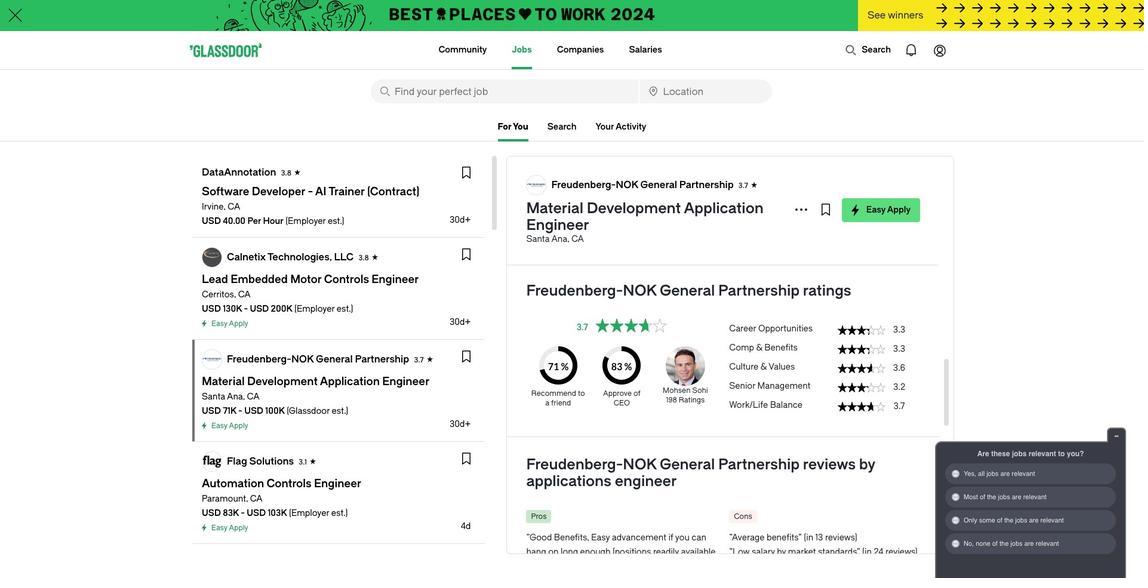 Task type: locate. For each thing, give the bounding box(es) containing it.
partnership inside jobs list element
[[355, 354, 409, 365]]

you
[[675, 533, 690, 543]]

status inside career opportunities 3.3 stars out of 5 element
[[838, 326, 886, 335]]

of inside approve of ceo
[[634, 390, 641, 398]]

0 vertical spatial &
[[757, 343, 763, 353]]

0 vertical spatial search
[[862, 45, 891, 55]]

freudenberg-nok general partnership logo image
[[527, 176, 546, 195], [203, 350, 222, 369]]

easy down usd 130k
[[211, 320, 228, 328]]

0 horizontal spatial to
[[544, 562, 552, 572]]

est.)
[[328, 216, 344, 226], [337, 304, 353, 314], [332, 406, 348, 416], [331, 508, 348, 519]]

benefits
[[767, 533, 799, 543]]

est.) for cerritos, ca usd 130k - usd 200k (employer est.)
[[337, 304, 353, 314]]

senior management
[[730, 381, 811, 391]]

0 horizontal spatial )
[[855, 533, 858, 543]]

nok inside jobs list element
[[292, 354, 314, 365]]

1 horizontal spatial ana,
[[552, 234, 570, 244]]

0 horizontal spatial ana,
[[227, 392, 245, 402]]

ceo mohsen sohi image
[[666, 347, 705, 386]]

ca inside santa ana, ca usd 71k - usd 100k (glassdoor est.)
[[247, 392, 260, 402]]

status
[[596, 318, 667, 333], [838, 326, 886, 335], [838, 345, 886, 354], [838, 364, 886, 373], [838, 383, 886, 393], [838, 402, 886, 412]]

easy apply inside "button"
[[867, 205, 911, 215]]

community
[[439, 45, 487, 55]]

easy
[[867, 205, 886, 215], [211, 320, 228, 328], [211, 422, 228, 430], [211, 524, 228, 532], [591, 533, 610, 543]]

of right none
[[993, 540, 998, 548]]

freudenberg-nok general partnership logo image inside jobs list element
[[203, 350, 222, 369]]

0 vertical spatial (employer
[[286, 216, 326, 226]]

" average benefits " ( in 13 reviews ) " low salary by market standards " ( in 24 reviews )
[[730, 533, 918, 557]]

1849
[[799, 199, 817, 209]]

company up material
[[527, 163, 594, 179]]

1 horizontal spatial to
[[578, 390, 585, 398]]

average
[[732, 533, 765, 543]]

see
[[868, 10, 886, 21]]

status inside the work/life balance 3.7 stars out of 5 element
[[838, 402, 886, 412]]

approve
[[603, 390, 632, 398]]

to
[[578, 390, 585, 398], [1059, 450, 1065, 458], [544, 562, 552, 572]]

( left 24
[[863, 547, 865, 557]]

1 vertical spatial by
[[777, 547, 786, 557]]

status left 3.2
[[838, 383, 886, 393]]

1 vertical spatial freudenberg-nok general partnership logo image
[[203, 350, 222, 369]]

status up culture & values 3.6 stars out of 5 element
[[838, 345, 886, 354]]

(employer right usd 103k
[[289, 508, 329, 519]]

are down only some of the jobs are relevant
[[1025, 540, 1034, 548]]

ana, inside material development application engineer santa ana, ca
[[552, 234, 570, 244]]

apply for flag solutions
[[229, 524, 248, 532]]

culture & values
[[730, 362, 795, 372]]

for you
[[498, 122, 529, 132]]

0 vertical spatial the
[[988, 493, 997, 501]]

some
[[980, 517, 996, 525]]

ca for irvine, ca usd 40.00 per hour (employer est.)
[[228, 202, 240, 212]]

freudenberg-nok general partnership logo image up size
[[527, 176, 546, 195]]

usd 130k
[[202, 304, 242, 314]]

jobs down yes, all jobs are relevant
[[999, 493, 1011, 501]]

1 vertical spatial search
[[548, 122, 577, 132]]

status inside culture & values 3.6 stars out of 5 element
[[838, 364, 886, 373]]

& right the comp
[[757, 343, 763, 353]]

&
[[757, 343, 763, 353], [761, 362, 767, 372]]

status for career opportunities
[[838, 326, 886, 335]]

companies
[[557, 45, 604, 55]]

3.7 stars out of 5 image
[[596, 318, 667, 337]]

santa up the usd 71k
[[202, 392, 225, 402]]

3 30d+ from the top
[[450, 419, 471, 430]]

( left 13
[[804, 533, 807, 543]]

1 horizontal spatial none field
[[640, 79, 772, 103]]

management
[[758, 381, 811, 391]]

nok inside freudenberg-nok general partnership reviews by applications engineer
[[623, 456, 657, 473]]

by inside " average benefits " ( in 13 reviews ) " low salary by market standards " ( in 24 reviews )
[[777, 547, 786, 557]]

1 horizontal spatial freudenberg-nok general partnership logo image
[[527, 176, 546, 195]]

3.2
[[894, 382, 906, 393]]

2 vertical spatial to
[[544, 562, 552, 572]]

ca inside cerritos, ca usd 130k - usd 200k (employer est.)
[[238, 290, 251, 300]]

1 horizontal spatial santa
[[527, 234, 550, 244]]

insane
[[554, 562, 580, 572]]

" good benefits, easy advancement if you can hang on long enough (positions readily available due to insane turnover levels)
[[527, 533, 716, 572]]

due
[[527, 562, 542, 572]]

company for company - private
[[596, 216, 635, 226]]

work/life
[[730, 400, 768, 410]]

status down senior management 3.2 stars out of 5 element
[[838, 402, 886, 412]]

apply for calnetix technologies, llc
[[229, 320, 248, 328]]

easy apply for freudenberg-nok general partnership
[[211, 422, 248, 430]]

3.8 right llc
[[359, 254, 369, 262]]

easy down the usd 71k
[[211, 422, 228, 430]]

1 horizontal spatial 3.8
[[359, 254, 369, 262]]

1 vertical spatial 30d+
[[450, 317, 471, 327]]

in
[[807, 533, 814, 543], [865, 547, 872, 557]]

relevant left you?
[[1029, 450, 1057, 458]]

3.7 inside jobs list element
[[414, 356, 424, 364]]

1 vertical spatial ana,
[[227, 392, 245, 402]]

est.) inside irvine, ca usd 40.00 per hour (employer est.)
[[328, 216, 344, 226]]

24
[[874, 547, 884, 557]]

search down see
[[862, 45, 891, 55]]

1 horizontal spatial by
[[860, 456, 876, 473]]

jobs link
[[512, 31, 532, 69]]

& for values
[[761, 362, 767, 372]]

1 horizontal spatial search
[[862, 45, 891, 55]]

0 vertical spatial 3.3
[[894, 325, 906, 335]]

easy apply down usd 83k at the left of the page
[[211, 524, 248, 532]]

status up comp & benefits 3.3 stars out of 5 element at the bottom right of page
[[838, 326, 886, 335]]

-
[[637, 216, 641, 226], [244, 304, 248, 314], [238, 406, 242, 416], [241, 508, 245, 519]]

easy apply down the usd 71k
[[211, 422, 248, 430]]

company rating trends element
[[730, 318, 921, 418]]

3.8 up irvine, ca usd 40.00 per hour (employer est.)
[[281, 169, 292, 177]]

easy apply down usd 130k
[[211, 320, 248, 328]]

jobs right all at the bottom right of the page
[[987, 470, 999, 478]]

lottie animation container image
[[391, 31, 439, 68], [391, 31, 439, 68], [926, 36, 955, 65], [845, 44, 857, 56], [845, 44, 857, 56]]

(employer inside paramount, ca usd 83k - usd 103k (employer est.)
[[289, 508, 329, 519]]

to right the due
[[544, 562, 552, 572]]

1 vertical spatial &
[[761, 362, 767, 372]]

in left 24
[[865, 547, 872, 557]]

1 none field from the left
[[371, 79, 638, 103]]

ca inside irvine, ca usd 40.00 per hour (employer est.)
[[228, 202, 240, 212]]

2 horizontal spatial to
[[1059, 450, 1065, 458]]

ca up the usd 40.00 on the left top of page
[[228, 202, 240, 212]]

(employer for solutions
[[289, 508, 329, 519]]

ca up usd 103k
[[250, 494, 263, 504]]

easy apply for calnetix technologies, llc
[[211, 320, 248, 328]]

1 vertical spatial (employer
[[295, 304, 335, 314]]

are
[[978, 450, 990, 458]]

2 3.3 from the top
[[894, 344, 906, 354]]

type
[[527, 216, 546, 226]]

freudenberg- inside jobs list element
[[227, 354, 292, 365]]

0 vertical spatial in
[[807, 533, 814, 543]]

- right the usd 71k
[[238, 406, 242, 416]]

freudenberg-nok general partnership ratings
[[527, 283, 852, 299]]

3.3 for comp & benefits
[[894, 344, 906, 354]]

ana, down engineer
[[552, 234, 570, 244]]

0 vertical spatial freudenberg-nok general partnership logo image
[[527, 176, 546, 195]]

0 horizontal spatial freudenberg-nok general partnership
[[227, 354, 409, 365]]

0 horizontal spatial 3.8
[[281, 169, 292, 177]]

jobs
[[1012, 450, 1027, 458], [987, 470, 999, 478], [999, 493, 1011, 501], [1016, 517, 1028, 525], [1011, 540, 1023, 548]]

mohsen
[[663, 387, 691, 395]]

est.) for paramount, ca usd 83k - usd 103k (employer est.)
[[331, 508, 348, 519]]

none field search keyword
[[371, 79, 638, 103]]

1 horizontal spatial (
[[863, 547, 865, 557]]

yes,
[[964, 470, 977, 478]]

status up company ratings "element"
[[596, 318, 667, 333]]

1 vertical spatial 3.8
[[359, 254, 369, 262]]

1 vertical spatial the
[[1005, 517, 1014, 525]]

0 vertical spatial to
[[578, 390, 585, 398]]

apply down usd 130k
[[229, 320, 248, 328]]

by inside freudenberg-nok general partnership reviews by applications engineer
[[860, 456, 876, 473]]

material
[[527, 200, 584, 217]]

apply down usd 83k at the left of the page
[[229, 524, 248, 532]]

ana, up the usd 71k
[[227, 392, 245, 402]]

company ratings element
[[527, 347, 718, 408]]

the right most at right bottom
[[988, 493, 997, 501]]

- right usd 83k at the left of the page
[[241, 508, 245, 519]]

easy inside " good benefits, easy advancement if you can hang on long enough (positions readily available due to insane turnover levels)
[[591, 533, 610, 543]]

ca right cerritos,
[[238, 290, 251, 300]]

ca inside paramount, ca usd 83k - usd 103k (employer est.)
[[250, 494, 263, 504]]

jobs down only some of the jobs are relevant
[[1011, 540, 1023, 548]]

) up standards
[[855, 533, 858, 543]]

1 3.3 from the top
[[894, 325, 906, 335]]

ana,
[[552, 234, 570, 244], [227, 392, 245, 402]]

0 horizontal spatial (
[[804, 533, 807, 543]]

search right you on the top left of page
[[548, 122, 577, 132]]

company overview
[[527, 163, 660, 179]]

lottie animation container image
[[897, 36, 926, 65], [897, 36, 926, 65], [926, 36, 955, 65]]

the right some
[[1005, 517, 1014, 525]]

1 vertical spatial santa
[[202, 392, 225, 402]]

standards
[[818, 547, 857, 557]]

0 horizontal spatial freudenberg-nok general partnership logo image
[[203, 350, 222, 369]]

0 vertical spatial company
[[527, 163, 594, 179]]

to right recommend
[[578, 390, 585, 398]]

10000+
[[596, 199, 626, 209]]

benefits,
[[554, 533, 589, 543]]

0 vertical spatial )
[[855, 533, 858, 543]]

the right none
[[1000, 540, 1009, 548]]

1 vertical spatial 3.3
[[894, 344, 906, 354]]

winners
[[888, 10, 924, 21]]

(employer right hour
[[286, 216, 326, 226]]

2 vertical spatial 30d+
[[450, 419, 471, 430]]

0 vertical spatial reviews
[[803, 456, 856, 473]]

freudenberg-
[[552, 179, 616, 191], [527, 283, 623, 299], [227, 354, 292, 365], [527, 456, 623, 473]]

3.8 for dataannotation
[[281, 169, 292, 177]]

ca for cerritos, ca usd 130k - usd 200k (employer est.)
[[238, 290, 251, 300]]

status inside comp & benefits 3.3 stars out of 5 element
[[838, 345, 886, 354]]

0 horizontal spatial santa
[[202, 392, 225, 402]]

1 horizontal spatial )
[[916, 547, 918, 557]]

easy for freudenberg-nok general partnership
[[211, 422, 228, 430]]

company
[[527, 163, 594, 179], [596, 216, 635, 226]]

) right 24
[[916, 547, 918, 557]]

0 horizontal spatial company
[[527, 163, 594, 179]]

enough
[[580, 547, 611, 557]]

1 horizontal spatial in
[[865, 547, 872, 557]]

(employer right usd 200k
[[295, 304, 335, 314]]

in left 13
[[807, 533, 814, 543]]

freudenberg-nok general partnership up the 'employees'
[[552, 179, 734, 191]]

- right usd 130k
[[244, 304, 248, 314]]

to left you?
[[1059, 450, 1065, 458]]

paramount,
[[202, 494, 248, 504]]

freudenberg-nok general partnership
[[552, 179, 734, 191], [227, 354, 409, 365]]

general inside freudenberg-nok general partnership reviews by applications engineer
[[660, 456, 715, 473]]

ca inside material development application engineer santa ana, ca
[[572, 234, 584, 244]]

apply up "manufacturing"
[[888, 205, 911, 215]]

comp & benefits 3.3 stars out of 5 element
[[730, 338, 921, 357]]

readily
[[654, 547, 679, 557]]

0 horizontal spatial in
[[807, 533, 814, 543]]

2 vertical spatial the
[[1000, 540, 1009, 548]]

0 horizontal spatial by
[[777, 547, 786, 557]]

material development application engineer santa ana, ca
[[527, 200, 764, 244]]

& for benefits
[[757, 343, 763, 353]]

balance
[[770, 400, 803, 410]]

salary
[[752, 547, 775, 557]]

freudenberg-nok general partnership logo image down usd 130k
[[203, 350, 222, 369]]

usd 40.00
[[202, 216, 246, 226]]

0 horizontal spatial none field
[[371, 79, 638, 103]]

on
[[549, 547, 559, 557]]

Search keyword field
[[371, 79, 638, 103]]

solutions
[[249, 456, 294, 467]]

apply down the usd 71k
[[229, 422, 248, 430]]

0 vertical spatial 30d+
[[450, 215, 471, 225]]

(positions
[[613, 547, 651, 557]]

status left 3.6
[[838, 364, 886, 373]]

salaries link
[[629, 31, 662, 69]]

the
[[988, 493, 997, 501], [1005, 517, 1014, 525], [1000, 540, 1009, 548]]

1 vertical spatial in
[[865, 547, 872, 557]]

to inside recommend to a friend
[[578, 390, 585, 398]]

2 none field from the left
[[640, 79, 772, 103]]

1 horizontal spatial company
[[596, 216, 635, 226]]

apply for freudenberg-nok general partnership
[[229, 422, 248, 430]]

easy down usd 83k at the left of the page
[[211, 524, 228, 532]]

2 30d+ from the top
[[450, 317, 471, 327]]

ca down engineer
[[572, 234, 584, 244]]

0 horizontal spatial search
[[548, 122, 577, 132]]

your
[[596, 122, 614, 132]]

none field search location
[[640, 79, 772, 103]]

1 vertical spatial freudenberg-nok general partnership
[[227, 354, 409, 365]]

santa ana, ca usd 71k - usd 100k (glassdoor est.)
[[202, 392, 348, 416]]

status inside senior management 3.2 stars out of 5 element
[[838, 383, 886, 393]]

0 vertical spatial by
[[860, 456, 876, 473]]

see winners link
[[859, 0, 1145, 32]]

- down 10000+ employees
[[637, 216, 641, 226]]

2 vertical spatial (employer
[[289, 508, 329, 519]]

3.7 inside the work/life balance 3.7 stars out of 5 element
[[894, 401, 905, 412]]

10000+ employees
[[596, 199, 672, 209]]

available
[[681, 547, 716, 557]]

santa down type
[[527, 234, 550, 244]]

0 vertical spatial 3.8
[[281, 169, 292, 177]]

est.) inside paramount, ca usd 83k - usd 103k (employer est.)
[[331, 508, 348, 519]]

1 vertical spatial company
[[596, 216, 635, 226]]

" inside " good benefits, easy advancement if you can hang on long enough (positions readily available due to insane turnover levels)
[[527, 533, 530, 543]]

easy up enough
[[591, 533, 610, 543]]

for
[[498, 122, 512, 132]]

irvine,
[[202, 202, 226, 212]]

(employer inside cerritos, ca usd 130k - usd 200k (employer est.)
[[295, 304, 335, 314]]

1 horizontal spatial freudenberg-nok general partnership
[[552, 179, 734, 191]]

reviews
[[803, 456, 856, 473], [826, 533, 855, 543], [886, 547, 916, 557]]

flag
[[227, 456, 247, 467]]

freudenberg-nok general partnership up (glassdoor
[[227, 354, 409, 365]]

ca up usd 100k
[[247, 392, 260, 402]]

employees
[[628, 199, 672, 209]]

easy apply up "manufacturing"
[[867, 205, 911, 215]]

None field
[[371, 79, 638, 103], [640, 79, 772, 103]]

0 vertical spatial santa
[[527, 234, 550, 244]]

0 vertical spatial freudenberg-nok general partnership
[[552, 179, 734, 191]]

are these jobs relevant to you?
[[978, 450, 1085, 458]]

comp
[[730, 343, 755, 353]]

0 vertical spatial ana,
[[552, 234, 570, 244]]

Search location field
[[640, 79, 772, 103]]

(employer for technologies,
[[295, 304, 335, 314]]

application
[[684, 200, 764, 217]]

easy up "manufacturing"
[[867, 205, 886, 215]]

est.) inside cerritos, ca usd 130k - usd 200k (employer est.)
[[337, 304, 353, 314]]

activity
[[616, 122, 647, 132]]

the for none
[[1000, 540, 1009, 548]]

freudenberg-nok general partnership reviews by applications engineer
[[527, 456, 876, 490]]

3.3
[[894, 325, 906, 335], [894, 344, 906, 354]]

company down 10000+
[[596, 216, 635, 226]]

of
[[634, 390, 641, 398], [980, 493, 986, 501], [998, 517, 1003, 525], [993, 540, 998, 548]]

jobs list element
[[192, 156, 485, 578]]

long
[[561, 547, 578, 557]]

a
[[546, 399, 550, 407]]

& left values
[[761, 362, 767, 372]]

status for comp & benefits
[[838, 345, 886, 354]]

of right approve
[[634, 390, 641, 398]]

" up hang
[[527, 533, 530, 543]]

relevant up only some of the jobs are relevant
[[1024, 493, 1047, 501]]



Task type: describe. For each thing, give the bounding box(es) containing it.
mohsen sohi 198 ratings
[[663, 387, 708, 404]]

to inside " good benefits, easy advancement if you can hang on long enough (positions readily available due to insane turnover levels)
[[544, 562, 552, 572]]

good
[[530, 533, 552, 543]]

jobs up no, none of the jobs are relevant
[[1016, 517, 1028, 525]]

usd 71k
[[202, 406, 236, 416]]

ca for paramount, ca usd 83k - usd 103k (employer est.)
[[250, 494, 263, 504]]

jobs
[[512, 45, 532, 55]]

recommend
[[532, 390, 577, 398]]

(glassdoor
[[287, 406, 330, 416]]

are up only some of the jobs are relevant
[[1012, 493, 1022, 501]]

culture
[[730, 362, 759, 372]]

of right most at right bottom
[[980, 493, 986, 501]]

198
[[666, 396, 677, 404]]

senior management 3.2 stars out of 5 element
[[730, 376, 921, 395]]

1 vertical spatial (
[[863, 547, 865, 557]]

apply inside "button"
[[888, 205, 911, 215]]

freudenberg- inside freudenberg-nok general partnership reviews by applications engineer
[[527, 456, 623, 473]]

levels)
[[617, 562, 642, 572]]

1 vertical spatial )
[[916, 547, 918, 557]]

can
[[692, 533, 707, 543]]

ana, inside santa ana, ca usd 71k - usd 100k (glassdoor est.)
[[227, 392, 245, 402]]

culture & values 3.6 stars out of 5 element
[[730, 357, 921, 376]]

freudenberg-nok general partnership reviews by applications engineer element
[[527, 509, 921, 578]]

0 vertical spatial (
[[804, 533, 807, 543]]

3.8 for calnetix technologies, llc
[[359, 254, 369, 262]]

values
[[769, 362, 795, 372]]

easy for flag solutions
[[211, 524, 228, 532]]

no,
[[964, 540, 975, 548]]

- inside cerritos, ca usd 130k - usd 200k (employer est.)
[[244, 304, 248, 314]]

you?
[[1067, 450, 1085, 458]]

friend
[[551, 399, 571, 407]]

machinery
[[799, 216, 840, 226]]

1 30d+ from the top
[[450, 215, 471, 225]]

easy apply button
[[842, 198, 921, 222]]

sector
[[527, 232, 554, 243]]

(employer inside irvine, ca usd 40.00 per hour (employer est.)
[[286, 216, 326, 226]]

3.6
[[894, 363, 906, 373]]

flag solutions logo image
[[203, 452, 222, 471]]

ratings
[[803, 283, 852, 299]]

company for company overview
[[527, 163, 594, 179]]

llc
[[334, 252, 354, 263]]

3.3 for career opportunities
[[894, 325, 906, 335]]

companies link
[[557, 31, 604, 69]]

1 vertical spatial reviews
[[826, 533, 855, 543]]

" right can
[[730, 533, 732, 543]]

salaries
[[629, 45, 662, 55]]

est.) inside santa ana, ca usd 71k - usd 100k (glassdoor est.)
[[332, 406, 348, 416]]

career opportunities
[[730, 324, 813, 334]]

" down average
[[730, 547, 733, 557]]

none
[[976, 540, 991, 548]]

status for senior management
[[838, 383, 886, 393]]

status for work/life balance
[[838, 402, 886, 412]]

cerritos, ca usd 130k - usd 200k (employer est.)
[[202, 290, 353, 314]]

easy for calnetix technologies, llc
[[211, 320, 228, 328]]

the for some
[[1005, 517, 1014, 525]]

market
[[788, 547, 816, 557]]

" up market
[[799, 533, 802, 543]]

your activity
[[596, 122, 647, 132]]

flag solutions
[[227, 456, 294, 467]]

easy apply for flag solutions
[[211, 524, 248, 532]]

ceo
[[614, 399, 630, 407]]

turnover
[[582, 562, 615, 572]]

search inside button
[[862, 45, 891, 55]]

30d+ for general
[[450, 419, 471, 430]]

- inside santa ana, ca usd 71k - usd 100k (glassdoor est.)
[[238, 406, 242, 416]]

search link
[[548, 120, 577, 134]]

3.1
[[299, 458, 307, 467]]

30d+ for llc
[[450, 317, 471, 327]]

applications
[[527, 473, 612, 490]]

general inside jobs list element
[[316, 354, 353, 365]]

irvine, ca usd 40.00 per hour (employer est.)
[[202, 202, 344, 226]]

overview
[[598, 163, 660, 179]]

machinery manufacturing
[[799, 216, 901, 226]]

manufacturing
[[842, 216, 901, 226]]

only
[[964, 517, 978, 525]]

senior
[[730, 381, 756, 391]]

partnership inside freudenberg-nok general partnership reviews by applications engineer
[[719, 456, 800, 473]]

hang
[[527, 547, 546, 557]]

if
[[669, 533, 674, 543]]

private
[[643, 216, 670, 226]]

calnetix technologies, llc logo image
[[203, 248, 222, 267]]

usd 100k
[[244, 406, 285, 416]]

most
[[964, 493, 979, 501]]

for you link
[[498, 120, 529, 134]]

per
[[248, 216, 261, 226]]

jobs right the these
[[1012, 450, 1027, 458]]

- inside paramount, ca usd 83k - usd 103k (employer est.)
[[241, 508, 245, 519]]

dataannotation
[[202, 167, 276, 178]]

most of the jobs are relevant
[[964, 493, 1047, 501]]

career opportunities 3.3 stars out of 5 element
[[730, 318, 921, 338]]

development
[[587, 200, 681, 217]]

yes, all jobs are relevant
[[964, 470, 1036, 478]]

opportunities
[[759, 324, 813, 334]]

low
[[733, 547, 750, 557]]

4d
[[461, 522, 471, 532]]

2 vertical spatial reviews
[[886, 547, 916, 557]]

" left 24
[[857, 547, 861, 557]]

industry
[[730, 216, 763, 226]]

relevant down only some of the jobs are relevant
[[1036, 540, 1060, 548]]

usd 103k
[[247, 508, 287, 519]]

benefits
[[765, 343, 798, 353]]

work/life balance 3.7 stars out of 5 element
[[730, 395, 921, 414]]

advancement
[[612, 533, 667, 543]]

relevant up no, none of the jobs are relevant
[[1041, 517, 1064, 525]]

are up no, none of the jobs are relevant
[[1030, 517, 1039, 525]]

hour
[[263, 216, 284, 226]]

company - private
[[596, 216, 670, 226]]

reviews inside freudenberg-nok general partnership reviews by applications engineer
[[803, 456, 856, 473]]

relevant down are these jobs relevant to you?
[[1012, 470, 1036, 478]]

1 vertical spatial to
[[1059, 450, 1065, 458]]

of right some
[[998, 517, 1003, 525]]

status for culture & values
[[838, 364, 886, 373]]

your activity link
[[596, 120, 647, 134]]

cons
[[734, 513, 753, 521]]

are down the these
[[1001, 470, 1010, 478]]

easy inside "button"
[[867, 205, 886, 215]]

work/life balance
[[730, 400, 803, 410]]

engineer
[[527, 217, 590, 234]]

santa inside santa ana, ca usd 71k - usd 100k (glassdoor est.)
[[202, 392, 225, 402]]

usd 83k
[[202, 508, 239, 519]]

santa inside material development application engineer santa ana, ca
[[527, 234, 550, 244]]

founded
[[730, 199, 766, 209]]

only some of the jobs are relevant
[[964, 517, 1064, 525]]

paramount, ca usd 83k - usd 103k (employer est.)
[[202, 494, 348, 519]]

community link
[[439, 31, 487, 69]]

est.) for irvine, ca usd 40.00 per hour (employer est.)
[[328, 216, 344, 226]]

calnetix technologies, llc
[[227, 252, 354, 263]]

search button
[[840, 38, 897, 62]]

see winners
[[868, 10, 924, 21]]

freudenberg-nok general partnership inside jobs list element
[[227, 354, 409, 365]]

usd 200k
[[250, 304, 293, 314]]

calnetix
[[227, 252, 266, 263]]



Task type: vqa. For each thing, say whether or not it's contained in the screenshot.
3.7 inside Jobs List element
yes



